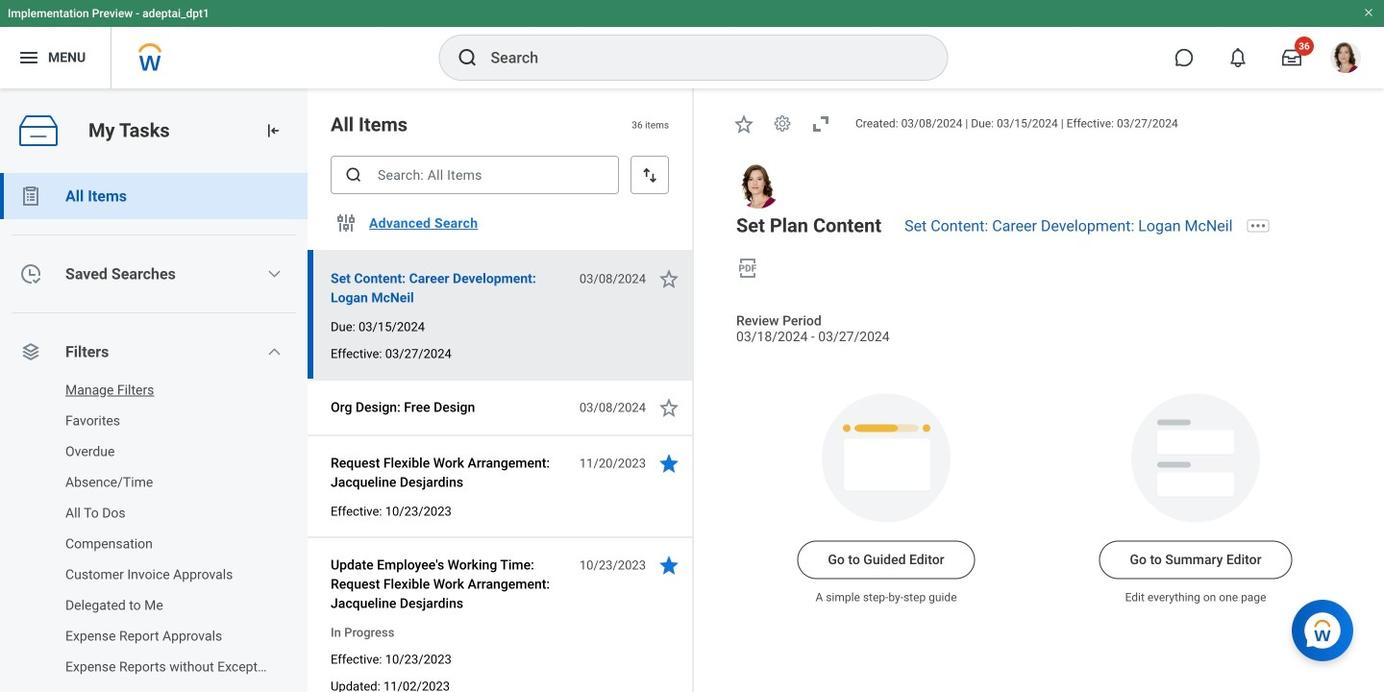 Task type: vqa. For each thing, say whether or not it's contained in the screenshot.
1st 'Leave'
no



Task type: describe. For each thing, give the bounding box(es) containing it.
chevron down image
[[267, 266, 282, 282]]

item list element
[[308, 88, 694, 692]]

3 star image from the top
[[657, 452, 681, 475]]

1 horizontal spatial search image
[[456, 46, 479, 69]]

2 list from the top
[[0, 371, 308, 692]]

clock check image
[[19, 262, 42, 285]]

Search: All Items text field
[[331, 156, 619, 194]]

employee's photo (logan mcneil) image
[[736, 164, 781, 208]]

star image inside item list element
[[657, 554, 681, 577]]

gear image
[[773, 114, 792, 133]]

sort image
[[640, 165, 659, 185]]

close environment banner image
[[1363, 7, 1375, 18]]



Task type: locate. For each thing, give the bounding box(es) containing it.
profile logan mcneil image
[[1330, 42, 1361, 77]]

clipboard image
[[19, 185, 42, 208]]

0 vertical spatial star image
[[657, 267, 681, 290]]

Search Workday  search field
[[491, 37, 908, 79]]

0 horizontal spatial star image
[[657, 554, 681, 577]]

list
[[0, 173, 308, 692], [0, 371, 308, 692]]

search image
[[456, 46, 479, 69], [344, 165, 363, 185]]

1 star image from the top
[[657, 267, 681, 290]]

view printable version (pdf) image
[[736, 256, 759, 280]]

perspective image
[[19, 340, 42, 363]]

star image
[[657, 267, 681, 290], [657, 396, 681, 419], [657, 452, 681, 475]]

0 vertical spatial star image
[[732, 112, 756, 135]]

2 star image from the top
[[657, 396, 681, 419]]

2 vertical spatial star image
[[657, 452, 681, 475]]

justify image
[[17, 46, 40, 69]]

chevron down image
[[267, 344, 282, 359]]

notifications large image
[[1228, 48, 1248, 67]]

star image
[[732, 112, 756, 135], [657, 554, 681, 577]]

0 horizontal spatial search image
[[344, 165, 363, 185]]

transformation import image
[[263, 121, 283, 140]]

1 vertical spatial search image
[[344, 165, 363, 185]]

1 vertical spatial star image
[[657, 396, 681, 419]]

configure image
[[335, 211, 358, 235]]

inbox large image
[[1282, 48, 1301, 67]]

1 horizontal spatial star image
[[732, 112, 756, 135]]

0 vertical spatial search image
[[456, 46, 479, 69]]

fullscreen image
[[809, 112, 832, 135]]

banner
[[0, 0, 1384, 88]]

1 vertical spatial star image
[[657, 554, 681, 577]]

1 list from the top
[[0, 173, 308, 692]]



